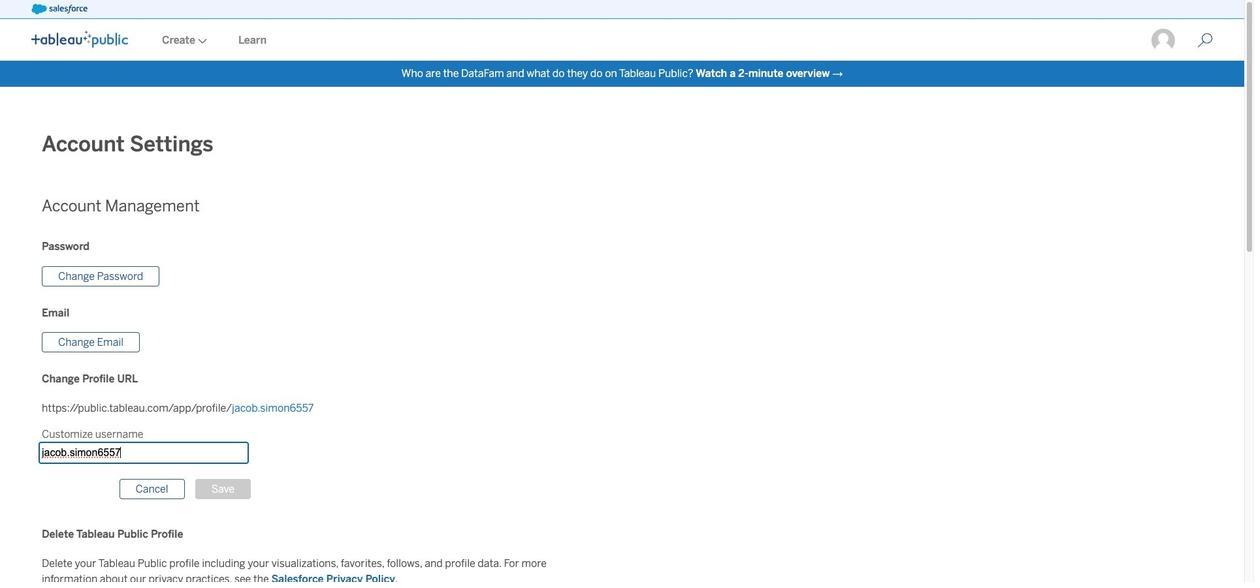 Task type: describe. For each thing, give the bounding box(es) containing it.
jacob.simon6557 image
[[1150, 27, 1177, 54]]

salesforce logo image
[[31, 4, 87, 14]]

go to search image
[[1182, 33, 1229, 48]]

logo image
[[31, 31, 128, 48]]



Task type: locate. For each thing, give the bounding box(es) containing it.
None field
[[39, 443, 248, 464]]

create image
[[195, 39, 207, 44]]



Task type: vqa. For each thing, say whether or not it's contained in the screenshot.
rightmost Dashboard
no



